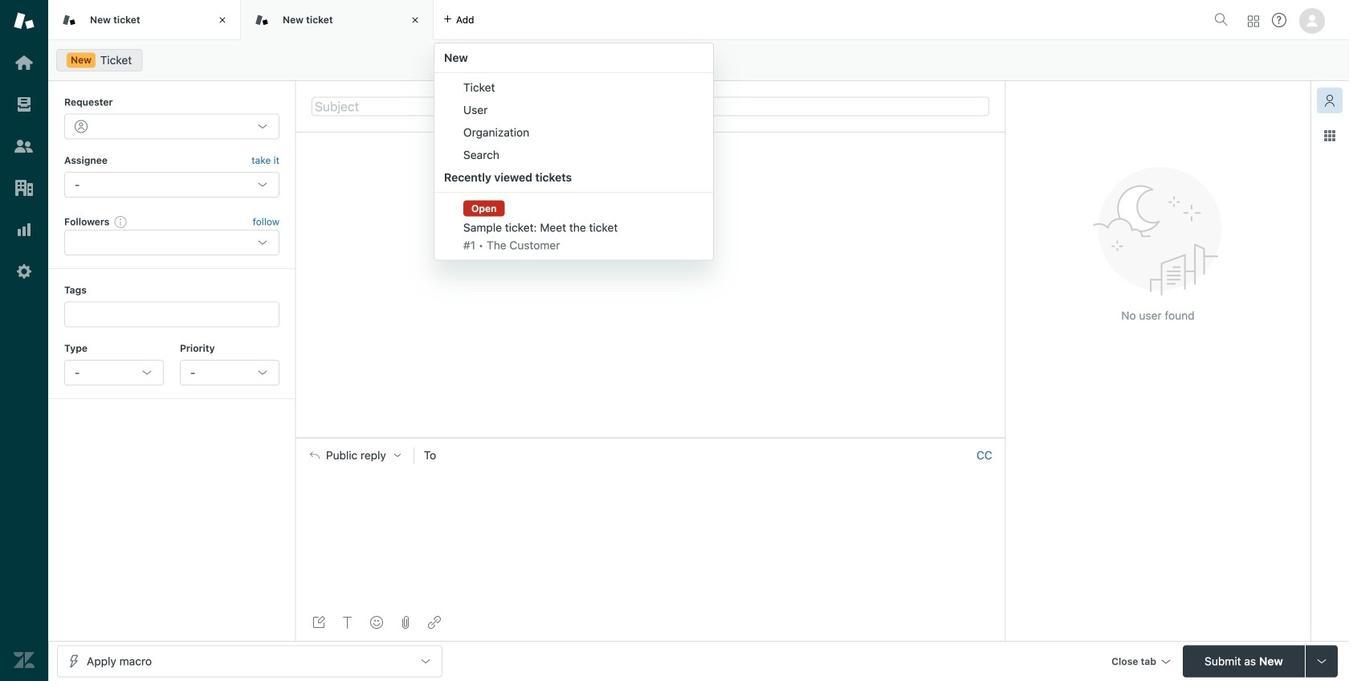 Task type: vqa. For each thing, say whether or not it's contained in the screenshot.
heading
no



Task type: locate. For each thing, give the bounding box(es) containing it.
3 menu item from the top
[[434, 121, 713, 144]]

2 menu item from the top
[[434, 99, 713, 121]]

secondary element
[[48, 44, 1349, 76]]

tabs tab list
[[48, 0, 1208, 260]]

menu
[[434, 43, 714, 260]]

apps image
[[1324, 129, 1336, 142]]

4 menu item from the top
[[434, 144, 713, 166]]

reporting image
[[14, 219, 35, 240]]

0 horizontal spatial close image
[[214, 12, 230, 28]]

customers image
[[14, 136, 35, 157]]

1 menu item from the top
[[434, 76, 713, 99]]

customer context image
[[1324, 94, 1336, 107]]

organizations image
[[14, 177, 35, 198]]

2 tab from the left
[[241, 0, 434, 40]]

2 close image from the left
[[407, 12, 423, 28]]

menu item
[[434, 76, 713, 99], [434, 99, 713, 121], [434, 121, 713, 144], [434, 144, 713, 166], [434, 196, 713, 256]]

Subject field
[[312, 97, 989, 116]]

close image
[[214, 12, 230, 28], [407, 12, 423, 28]]

1 tab from the left
[[48, 0, 241, 40]]

insert emojis image
[[370, 616, 383, 629]]

get help image
[[1272, 13, 1287, 27]]

views image
[[14, 94, 35, 115]]

format text image
[[341, 616, 354, 629]]

tab
[[48, 0, 241, 40], [241, 0, 434, 40]]

1 horizontal spatial close image
[[407, 12, 423, 28]]

info on adding followers image
[[114, 215, 127, 228]]



Task type: describe. For each thing, give the bounding box(es) containing it.
zendesk image
[[14, 650, 35, 671]]

minimize composer image
[[644, 431, 657, 444]]

displays possible ticket submission types image
[[1315, 655, 1328, 668]]

add link (cmd k) image
[[428, 616, 441, 629]]

draft mode image
[[312, 616, 325, 629]]

1 close image from the left
[[214, 12, 230, 28]]

menu inside tabs tab list
[[434, 43, 714, 260]]

add attachment image
[[399, 616, 412, 629]]

zendesk products image
[[1248, 16, 1259, 27]]

get started image
[[14, 52, 35, 73]]

5 menu item from the top
[[434, 196, 713, 256]]

admin image
[[14, 261, 35, 282]]

main element
[[0, 0, 48, 681]]

zendesk support image
[[14, 10, 35, 31]]



